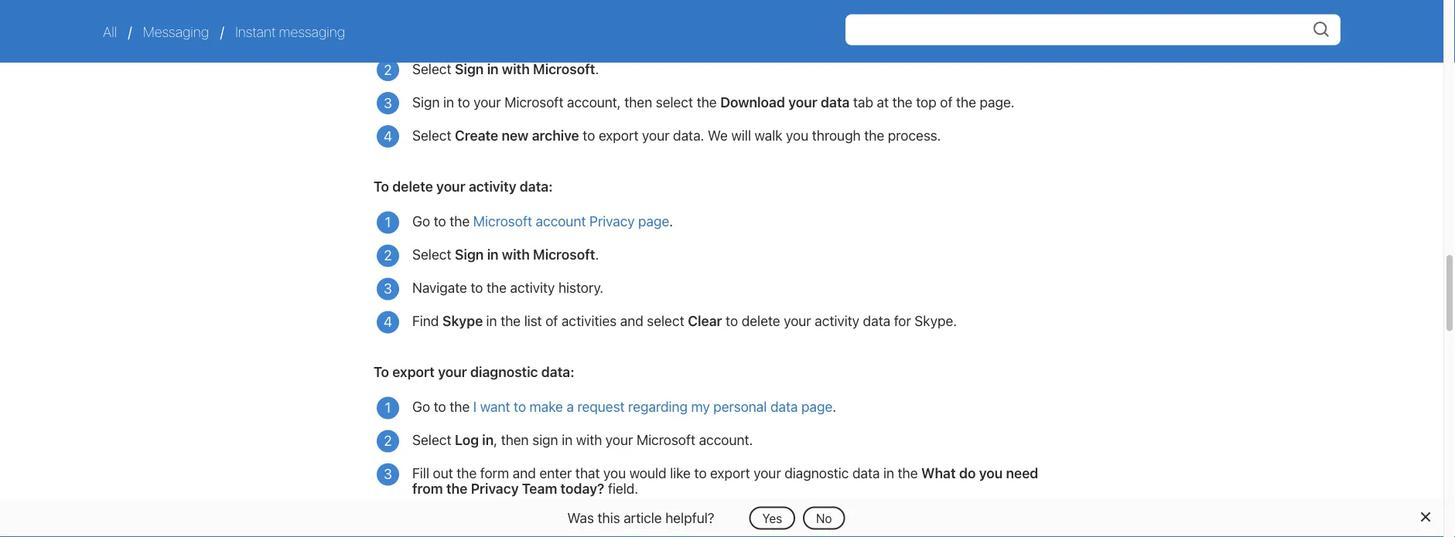 Task type: vqa. For each thing, say whether or not it's contained in the screenshot.
history inside Purchase history Payment methods Billing information Change currency Credit Auto-recharge Redeem voucher Change Currency Skype Number addresses
no



Task type: describe. For each thing, give the bounding box(es) containing it.
1 vertical spatial sign
[[412, 94, 440, 110]]

in left what
[[884, 465, 894, 482]]

instant messaging link
[[235, 23, 345, 40]]

history.
[[559, 280, 604, 296]]

instant messaging
[[235, 23, 345, 40]]

what
[[922, 465, 956, 482]]

the left page.
[[956, 94, 976, 110]]

my
[[691, 399, 710, 415]]

instant
[[235, 23, 276, 40]]

1 horizontal spatial and
[[620, 313, 644, 329]]

microsoft account privacy page link
[[473, 213, 670, 230]]

that
[[576, 465, 600, 482]]

to right like
[[694, 465, 707, 482]]

data left tab
[[821, 94, 850, 110]]

go to the i want to make a request regarding my personal data page .
[[412, 399, 836, 415]]

the up we
[[697, 94, 717, 110]]

2 vertical spatial with
[[576, 432, 602, 449]]

in left to your
[[443, 94, 454, 110]]

the right navigate at the left
[[487, 280, 507, 296]]

helpful?
[[666, 510, 715, 527]]

to for to delete your activity data:
[[374, 178, 389, 195]]

team
[[522, 481, 557, 497]]

to for to export your diagnostic data:
[[374, 364, 389, 380]]

the down at on the top right of the page
[[864, 127, 885, 144]]

0 horizontal spatial you
[[604, 465, 626, 482]]

log
[[455, 432, 479, 449]]

article
[[624, 510, 662, 527]]

make
[[530, 399, 563, 415]]

microsoft down account
[[533, 246, 595, 263]]

,
[[494, 432, 498, 449]]

sign for navigate to the activity history.
[[455, 246, 484, 263]]

1 horizontal spatial page
[[802, 399, 833, 415]]

data: for to export your diagnostic data:
[[541, 364, 575, 380]]

personal
[[714, 399, 767, 415]]

1 horizontal spatial diagnostic
[[785, 465, 849, 482]]

want
[[480, 399, 510, 415]]

enter
[[540, 465, 572, 482]]

with for skype
[[502, 246, 530, 263]]

the left list
[[501, 313, 521, 329]]

data left for
[[863, 313, 891, 329]]

to delete your activity data:
[[374, 178, 553, 195]]

account,
[[567, 94, 621, 110]]

clear
[[688, 313, 722, 329]]

field.
[[605, 481, 638, 497]]

0 horizontal spatial page
[[638, 213, 670, 230]]

the left what
[[898, 465, 918, 482]]

select for navigate to the activity history.
[[412, 246, 451, 263]]

with for create new archive
[[502, 60, 530, 77]]

through
[[812, 127, 861, 144]]

for
[[894, 313, 911, 329]]

find skype in the list of activities and select clear to delete your activity data for skype.
[[412, 313, 957, 329]]

2 horizontal spatial export
[[710, 465, 750, 482]]

activity for your
[[469, 178, 516, 195]]

the right out
[[457, 465, 477, 482]]

you inside what do you need from the privacy team today?
[[979, 465, 1003, 482]]

was this article helpful?
[[568, 510, 715, 527]]

account.
[[699, 432, 753, 449]]

go for go to the i want to make a request regarding my personal data page .
[[412, 399, 430, 415]]

1 horizontal spatial privacy
[[590, 213, 635, 230]]

data left what
[[853, 465, 880, 482]]

to up skype
[[471, 280, 483, 296]]

request
[[578, 399, 625, 415]]

to right clear
[[726, 313, 738, 329]]

2 vertical spatial activity
[[815, 313, 860, 329]]

messaging
[[143, 23, 209, 40]]

find
[[412, 313, 439, 329]]

microsoft up account,
[[533, 60, 595, 77]]

we
[[708, 127, 728, 144]]

microsoft up new
[[505, 94, 564, 110]]

archive
[[532, 127, 579, 144]]

1 horizontal spatial of
[[940, 94, 953, 110]]

do
[[959, 465, 976, 482]]

skype
[[443, 313, 483, 329]]

dismiss the survey image
[[1419, 511, 1431, 524]]

go to the microsoft account privacy page .
[[412, 213, 673, 230]]



Task type: locate. For each thing, give the bounding box(es) containing it.
the right the from
[[446, 481, 468, 497]]

then
[[625, 94, 652, 110], [501, 432, 529, 449]]

select for fill out the form and enter that you would like to export your diagnostic data in the
[[412, 432, 451, 449]]

the
[[697, 94, 717, 110], [893, 94, 913, 110], [956, 94, 976, 110], [864, 127, 885, 144], [450, 213, 470, 230], [487, 280, 507, 296], [501, 313, 521, 329], [450, 399, 470, 415], [457, 465, 477, 482], [898, 465, 918, 482], [446, 481, 468, 497]]

and right activities
[[620, 313, 644, 329]]

account
[[536, 213, 586, 230]]

was
[[568, 510, 594, 527]]

1 vertical spatial to
[[374, 364, 389, 380]]

new
[[502, 127, 529, 144]]

page
[[638, 213, 670, 230], [802, 399, 833, 415]]

no button
[[803, 507, 845, 530]]

to your
[[458, 94, 501, 110]]

all
[[103, 23, 120, 40]]

1 go from the top
[[412, 213, 430, 230]]

go left i
[[412, 399, 430, 415]]

of right list
[[546, 313, 558, 329]]

diagnostic up no
[[785, 465, 849, 482]]

privacy left team
[[471, 481, 519, 497]]

1 vertical spatial with
[[502, 246, 530, 263]]

1 vertical spatial select sign in with microsoft .
[[412, 246, 599, 263]]

1 vertical spatial select
[[647, 313, 685, 329]]

the right at on the top right of the page
[[893, 94, 913, 110]]

from
[[412, 481, 443, 497]]

0 vertical spatial privacy
[[590, 213, 635, 230]]

skype.
[[915, 313, 957, 329]]

with up the that
[[576, 432, 602, 449]]

and
[[620, 313, 644, 329], [513, 465, 536, 482]]

select sign in with microsoft . for skype
[[412, 246, 599, 263]]

select left clear
[[647, 313, 685, 329]]

0 horizontal spatial delete
[[393, 178, 433, 195]]

sign in to your microsoft account, then select the download your data tab at the top of the page.
[[412, 94, 1015, 110]]

export down account. in the bottom of the page
[[710, 465, 750, 482]]

no
[[816, 511, 832, 526]]

select sign in with microsoft . up to your
[[412, 60, 599, 77]]

process.
[[888, 127, 941, 144]]

3 select from the top
[[412, 246, 451, 263]]

diagnostic up want
[[470, 364, 538, 380]]

yes button
[[749, 507, 796, 530]]

go
[[412, 213, 430, 230], [412, 399, 430, 415]]

data:
[[520, 178, 553, 195], [541, 364, 575, 380]]

1 vertical spatial export
[[393, 364, 435, 380]]

data: for to delete your activity data:
[[520, 178, 553, 195]]

0 horizontal spatial and
[[513, 465, 536, 482]]

0 horizontal spatial then
[[501, 432, 529, 449]]

to
[[583, 127, 595, 144], [434, 213, 446, 230], [471, 280, 483, 296], [726, 313, 738, 329], [434, 399, 446, 415], [514, 399, 526, 415], [694, 465, 707, 482]]

all link
[[103, 23, 120, 40]]

in right sign on the left bottom
[[562, 432, 573, 449]]

go down to delete your activity data:
[[412, 213, 430, 230]]

in right skype
[[486, 313, 497, 329]]

fill
[[412, 465, 429, 482]]

activities
[[562, 313, 617, 329]]

1 horizontal spatial then
[[625, 94, 652, 110]]

0 vertical spatial and
[[620, 313, 644, 329]]

1 horizontal spatial delete
[[742, 313, 780, 329]]

sign up navigate at the left
[[455, 246, 484, 263]]

the inside what do you need from the privacy team today?
[[446, 481, 468, 497]]

2 go from the top
[[412, 399, 430, 415]]

navigate
[[412, 280, 467, 296]]

data: up make
[[541, 364, 575, 380]]

to down to delete your activity data:
[[434, 213, 446, 230]]

1 vertical spatial diagnostic
[[785, 465, 849, 482]]

1 to from the top
[[374, 178, 389, 195]]

.
[[595, 60, 599, 77], [670, 213, 673, 230], [595, 246, 599, 263], [833, 399, 836, 415]]

1 vertical spatial page
[[802, 399, 833, 415]]

of right top
[[940, 94, 953, 110]]

0 horizontal spatial diagnostic
[[470, 364, 538, 380]]

1 vertical spatial privacy
[[471, 481, 519, 497]]

1 vertical spatial data:
[[541, 364, 575, 380]]

0 vertical spatial to
[[374, 178, 389, 195]]

export
[[599, 127, 639, 144], [393, 364, 435, 380], [710, 465, 750, 482]]

0 vertical spatial delete
[[393, 178, 433, 195]]

0 vertical spatial sign
[[455, 60, 484, 77]]

2 vertical spatial export
[[710, 465, 750, 482]]

2 horizontal spatial you
[[979, 465, 1003, 482]]

export down account,
[[599, 127, 639, 144]]

privacy inside what do you need from the privacy team today?
[[471, 481, 519, 497]]

messaging
[[279, 23, 345, 40]]

the down to delete your activity data:
[[450, 213, 470, 230]]

select sign in with microsoft . up navigate to the activity history.
[[412, 246, 599, 263]]

create
[[455, 127, 498, 144]]

sign left to your
[[412, 94, 440, 110]]

1 vertical spatial of
[[546, 313, 558, 329]]

select log in , then sign in with your microsoft account.
[[412, 432, 753, 449]]

and right form
[[513, 465, 536, 482]]

4 select from the top
[[412, 432, 451, 449]]

select sign in with microsoft .
[[412, 60, 599, 77], [412, 246, 599, 263]]

data.
[[673, 127, 704, 144]]

to right want
[[514, 399, 526, 415]]

1 vertical spatial delete
[[742, 313, 780, 329]]

with up new
[[502, 60, 530, 77]]

in up to your
[[487, 60, 499, 77]]

go for go to the microsoft account privacy page .
[[412, 213, 430, 230]]

you
[[786, 127, 809, 144], [604, 465, 626, 482], [979, 465, 1003, 482]]

today?
[[561, 481, 605, 497]]

1 vertical spatial then
[[501, 432, 529, 449]]

1 select sign in with microsoft . from the top
[[412, 60, 599, 77]]

you right the that
[[604, 465, 626, 482]]

in right log at the left bottom of the page
[[482, 432, 494, 449]]

1 vertical spatial and
[[513, 465, 536, 482]]

you right the 'do'
[[979, 465, 1003, 482]]

at
[[877, 94, 889, 110]]

select up select create new archive to export your data. we will walk you through the process.
[[656, 94, 693, 110]]

sign
[[532, 432, 558, 449]]

1 select from the top
[[412, 60, 451, 77]]

0 vertical spatial export
[[599, 127, 639, 144]]

select sign in with microsoft . for create new archive
[[412, 60, 599, 77]]

select for sign in to your microsoft account, then select the
[[412, 60, 451, 77]]

0 vertical spatial activity
[[469, 178, 516, 195]]

messaging link
[[143, 23, 209, 40]]

0 vertical spatial page
[[638, 213, 670, 230]]

delete
[[393, 178, 433, 195], [742, 313, 780, 329]]

would
[[630, 465, 667, 482]]

tab
[[853, 94, 874, 110]]

form
[[480, 465, 509, 482]]

to export your diagnostic data:
[[374, 364, 575, 380]]

need
[[1006, 465, 1039, 482]]

1 horizontal spatial export
[[599, 127, 639, 144]]

0 horizontal spatial export
[[393, 364, 435, 380]]

activity down the create
[[469, 178, 516, 195]]

a
[[567, 399, 574, 415]]

page.
[[980, 94, 1015, 110]]

top
[[916, 94, 937, 110]]

then right account,
[[625, 94, 652, 110]]

0 vertical spatial go
[[412, 213, 430, 230]]

0 horizontal spatial of
[[546, 313, 558, 329]]

activity for the
[[510, 280, 555, 296]]

select
[[656, 94, 693, 110], [647, 313, 685, 329]]

2 select from the top
[[412, 127, 451, 144]]

0 vertical spatial select
[[656, 94, 693, 110]]

this
[[598, 510, 620, 527]]

0 vertical spatial of
[[940, 94, 953, 110]]

to right "archive"
[[583, 127, 595, 144]]

1 vertical spatial activity
[[510, 280, 555, 296]]

yes
[[763, 511, 782, 526]]

with
[[502, 60, 530, 77], [502, 246, 530, 263], [576, 432, 602, 449]]

what do you need from the privacy team today?
[[412, 465, 1039, 497]]

you right walk
[[786, 127, 809, 144]]

0 vertical spatial with
[[502, 60, 530, 77]]

0 vertical spatial data:
[[520, 178, 553, 195]]

0 vertical spatial diagnostic
[[470, 364, 538, 380]]

list
[[524, 313, 542, 329]]

navigate to the activity history.
[[412, 280, 604, 296]]

microsoft
[[533, 60, 595, 77], [505, 94, 564, 110], [473, 213, 532, 230], [533, 246, 595, 263], [637, 432, 696, 449]]

0 horizontal spatial privacy
[[471, 481, 519, 497]]

None text field
[[846, 14, 1341, 45]]

2 select sign in with microsoft . from the top
[[412, 246, 599, 263]]

privacy
[[590, 213, 635, 230], [471, 481, 519, 497]]

regarding
[[628, 399, 688, 415]]

will
[[731, 127, 751, 144]]

data: up go to the microsoft account privacy page .
[[520, 178, 553, 195]]

the left i
[[450, 399, 470, 415]]

in up navigate to the activity history.
[[487, 246, 499, 263]]

sign
[[455, 60, 484, 77], [412, 94, 440, 110], [455, 246, 484, 263]]

microsoft down to delete your activity data:
[[473, 213, 532, 230]]

privacy right account
[[590, 213, 635, 230]]

sign for sign in to your microsoft account, then select the
[[455, 60, 484, 77]]

to
[[374, 178, 389, 195], [374, 364, 389, 380]]

with up navigate to the activity history.
[[502, 246, 530, 263]]

export down "find"
[[393, 364, 435, 380]]

1 vertical spatial go
[[412, 399, 430, 415]]

i want to make a request regarding my personal data page link
[[473, 399, 833, 415]]

to left i
[[434, 399, 446, 415]]

download
[[721, 94, 785, 110]]

fill out the form and enter that you would like to export your diagnostic data in the
[[412, 465, 922, 482]]

activity left for
[[815, 313, 860, 329]]

2 vertical spatial sign
[[455, 246, 484, 263]]

then right ,
[[501, 432, 529, 449]]

microsoft up "fill out the form and enter that you would like to export your diagnostic data in the" on the bottom of page
[[637, 432, 696, 449]]

data right the 'personal' on the bottom of the page
[[771, 399, 798, 415]]

data
[[821, 94, 850, 110], [863, 313, 891, 329], [771, 399, 798, 415], [853, 465, 880, 482]]

1 horizontal spatial you
[[786, 127, 809, 144]]

sign up to your
[[455, 60, 484, 77]]

2 to from the top
[[374, 364, 389, 380]]

your
[[789, 94, 818, 110], [642, 127, 670, 144], [436, 178, 465, 195], [784, 313, 811, 329], [438, 364, 467, 380], [606, 432, 633, 449], [754, 465, 781, 482]]

activity up list
[[510, 280, 555, 296]]

walk
[[755, 127, 783, 144]]

i
[[473, 399, 477, 415]]

like
[[670, 465, 691, 482]]

out
[[433, 465, 453, 482]]

0 vertical spatial select sign in with microsoft .
[[412, 60, 599, 77]]

of
[[940, 94, 953, 110], [546, 313, 558, 329]]

select
[[412, 60, 451, 77], [412, 127, 451, 144], [412, 246, 451, 263], [412, 432, 451, 449]]

0 vertical spatial then
[[625, 94, 652, 110]]

select create new archive to export your data. we will walk you through the process.
[[412, 127, 945, 144]]



